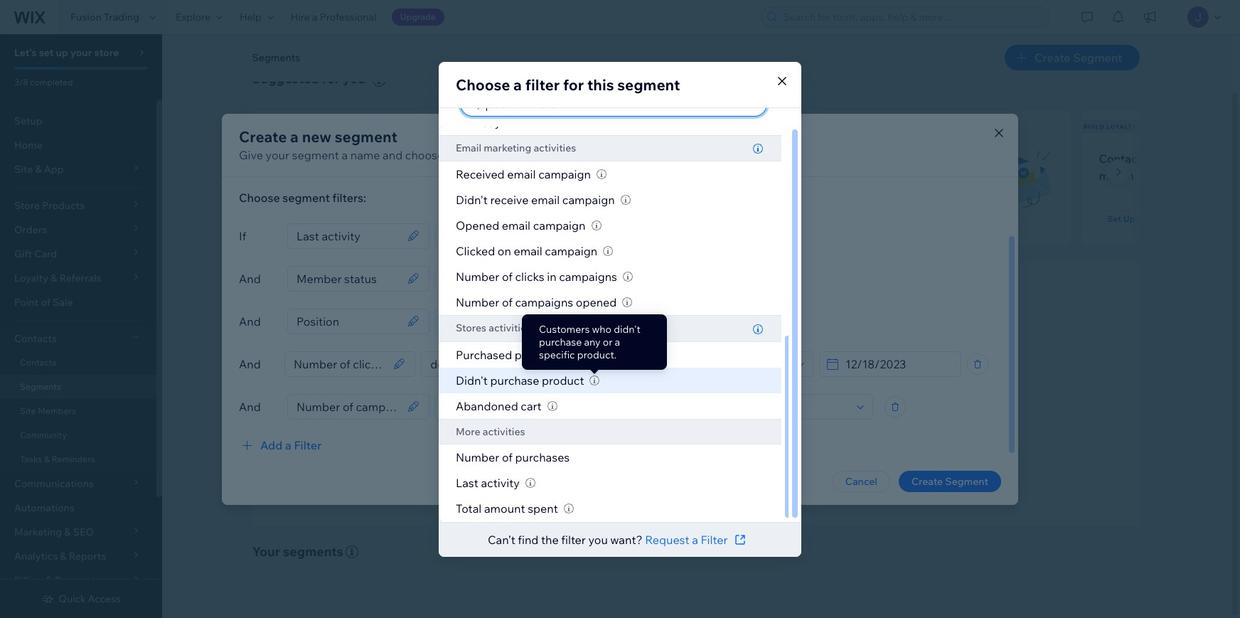 Task type: describe. For each thing, give the bounding box(es) containing it.
suggested
[[252, 70, 319, 87]]

who inside customers who didn't purchase any or a specific product.
[[592, 323, 612, 336]]

stores activities option
[[439, 315, 782, 342]]

if
[[239, 229, 246, 243]]

marketing
[[484, 142, 532, 154]]

customers for potential customers who haven't made a purchase yet
[[596, 151, 653, 166]]

didn't receive email campaign
[[456, 193, 615, 207]]

didn't
[[614, 323, 641, 336]]

contacts inside the reach the right target audience create specific groups of contacts that update automatically send personalized email campaigns to drive sales and build trust get to know your high-value customers, potential leads and more
[[673, 403, 713, 415]]

segments link
[[0, 375, 157, 399]]

opened email campaign
[[456, 219, 586, 233]]

help
[[240, 11, 262, 23]]

1 vertical spatial campaigns
[[515, 296, 574, 310]]

opened
[[576, 296, 617, 310]]

3 set from the left
[[1108, 213, 1122, 224]]

quick access
[[59, 593, 121, 606]]

in
[[547, 270, 557, 284]]

completed
[[30, 77, 73, 88]]

request a filter link
[[646, 531, 750, 548]]

let's set up your store
[[14, 46, 119, 59]]

store
[[94, 46, 119, 59]]

12/18/2023 field
[[842, 352, 957, 376]]

choose for choose a filter for this segment
[[456, 75, 510, 94]]

who inside active email subscribers who clicked on your campaign
[[956, 151, 979, 166]]

get
[[555, 441, 572, 454]]

subscribers inside active email subscribers who clicked on your campaign
[[891, 151, 954, 166]]

add a filter
[[260, 438, 322, 452]]

sale
[[53, 296, 73, 309]]

access
[[88, 593, 121, 606]]

up for made
[[571, 213, 582, 224]]

choose a condition field down receive
[[440, 224, 557, 248]]

high-
[[636, 441, 660, 454]]

potential customers
[[531, 123, 615, 130]]

create a new segment give your segment a name and choose the filters these contacts should match.
[[239, 127, 655, 162]]

list
[[414, 168, 430, 183]]

opened
[[456, 219, 500, 233]]

your segments
[[252, 543, 344, 560]]

personalized
[[582, 422, 641, 435]]

Search filters field
[[482, 91, 763, 116]]

received
[[456, 167, 505, 182]]

and for choose a condition field over more activities
[[239, 400, 261, 414]]

and for choose a condition field under stores
[[239, 357, 261, 371]]

can't
[[488, 533, 516, 547]]

1 vertical spatial on
[[498, 244, 512, 259]]

community link
[[0, 423, 157, 448]]

update
[[737, 403, 770, 415]]

a left new
[[290, 127, 299, 146]]

reach
[[601, 381, 639, 398]]

build loyalty
[[1084, 123, 1138, 130]]

point
[[14, 296, 39, 309]]

activity
[[481, 476, 520, 490]]

reminders
[[52, 454, 95, 465]]

set up segment for made
[[555, 213, 621, 224]]

of inside the reach the right target audience create specific groups of contacts that update automatically send personalized email campaigns to drive sales and build trust get to know your high-value customers, potential leads and more
[[662, 403, 671, 415]]

contacts for contacts 'dropdown button'
[[14, 332, 57, 345]]

reach the right target audience create specific groups of contacts that update automatically send personalized email campaigns to drive sales and build trust get to know your high-value customers, potential leads and more
[[555, 381, 855, 454]]

choose for choose segment filters:
[[239, 190, 280, 205]]

loyalty
[[1107, 123, 1138, 130]]

list box containing birthday
[[439, 110, 795, 521]]

3/8 completed
[[14, 77, 73, 88]]

clicked
[[456, 244, 495, 259]]

3 set up segment from the left
[[1108, 213, 1175, 224]]

any
[[584, 336, 601, 349]]

your inside the reach the right target audience create specific groups of contacts that update automatically send personalized email campaigns to drive sales and build trust get to know your high-value customers, potential leads and more
[[613, 441, 634, 454]]

potential for potential customers
[[531, 123, 570, 130]]

clicks
[[515, 270, 545, 284]]

potential customers who haven't made a purchase yet
[[546, 151, 698, 183]]

yet
[[682, 168, 698, 183]]

number for number of campaigns opened
[[456, 296, 500, 310]]

1 vertical spatial create segment
[[912, 475, 989, 488]]

build
[[806, 422, 830, 435]]

a inside customers who didn't purchase any or a specific product.
[[615, 336, 621, 349]]

filter for request a filter
[[701, 533, 728, 547]]

Enter a number text field
[[593, 395, 705, 419]]

total amount spent
[[456, 501, 558, 516]]

number of campaigns opened
[[456, 296, 617, 310]]

more activities
[[456, 425, 526, 438]]

1 horizontal spatial for
[[564, 75, 584, 94]]

find
[[518, 533, 539, 547]]

purchased product
[[456, 348, 557, 362]]

tasks & reminders link
[[0, 448, 157, 472]]

birthday
[[456, 115, 501, 129]]

segment up name
[[335, 127, 398, 146]]

1 horizontal spatial to
[[574, 441, 584, 454]]

email marketing activities option
[[439, 135, 782, 162]]

receive
[[491, 193, 529, 207]]

1 horizontal spatial filter
[[562, 533, 586, 547]]

set up segment button for made
[[546, 211, 630, 228]]

subscribed
[[269, 168, 329, 183]]

and for the topmost select an option field
[[239, 271, 261, 286]]

&
[[44, 454, 50, 465]]

add a filter button
[[239, 437, 322, 454]]

of for campaigns
[[502, 296, 513, 310]]

1 horizontal spatial and
[[787, 422, 804, 435]]

product.
[[578, 349, 617, 361]]

your inside "new contacts who recently subscribed to your mailing list"
[[345, 168, 369, 183]]

active subscribers
[[808, 123, 883, 130]]

filters
[[467, 148, 497, 162]]

the inside the reach the right target audience create specific groups of contacts that update automatically send personalized email campaigns to drive sales and build trust get to know your high-value customers, potential leads and more
[[641, 381, 661, 398]]

amount
[[484, 501, 526, 516]]

number of clicks in campaigns
[[456, 270, 618, 284]]

choose a filter for this segment
[[456, 75, 681, 94]]

create segment button for cancel
[[899, 471, 1002, 492]]

clicked on email campaign
[[456, 244, 598, 259]]

fusion trading
[[70, 11, 139, 23]]

and inside create a new segment give your segment a name and choose the filters these contacts should match.
[[383, 148, 403, 162]]

0 horizontal spatial filter
[[526, 75, 560, 94]]

set for new contacts who recently subscribed to your mailing list
[[278, 213, 292, 224]]

on inside active email subscribers who clicked on your campaign
[[863, 168, 877, 183]]

select an option field for enter a number text box
[[711, 352, 793, 376]]

number for number of purchases
[[456, 450, 500, 464]]

add
[[260, 438, 283, 452]]

customers,
[[686, 441, 738, 454]]

purchase inside customers who didn't purchase any or a specific product.
[[539, 336, 582, 349]]

this
[[588, 75, 614, 94]]

leads
[[784, 441, 808, 454]]

home link
[[0, 133, 157, 157]]

value
[[660, 441, 684, 454]]

3 set up segment button from the left
[[1100, 211, 1184, 228]]

up
[[56, 46, 68, 59]]

hire
[[291, 11, 310, 23]]

segments for "segments" 'button'
[[252, 51, 300, 64]]

a inside potential customers who haven't made a purchase yet
[[621, 168, 627, 183]]

want?
[[611, 533, 643, 547]]

set up segment button for subscribed
[[269, 211, 353, 228]]

contacts button
[[0, 327, 157, 351]]

cancel
[[846, 475, 878, 488]]

tasks & reminders
[[20, 454, 95, 465]]

contacts for contacts link
[[20, 357, 57, 368]]

setup
[[14, 115, 43, 127]]

email up clicks
[[514, 244, 543, 259]]

3 up from the left
[[1124, 213, 1136, 224]]

0 vertical spatial campaigns
[[559, 270, 618, 284]]

specific inside customers who didn't purchase any or a specific product.
[[539, 349, 575, 361]]



Task type: locate. For each thing, give the bounding box(es) containing it.
of down "right"
[[662, 403, 671, 415]]

1 horizontal spatial set
[[555, 213, 569, 224]]

contacts inside "new contacts who recently subscribed to your mailing list"
[[296, 151, 343, 166]]

1 vertical spatial select an option field
[[711, 352, 793, 376]]

2 horizontal spatial subscribers
[[891, 151, 954, 166]]

activities down potential customers
[[534, 142, 577, 154]]

0 horizontal spatial set up segment button
[[269, 211, 353, 228]]

can't find the filter you want?
[[488, 533, 646, 547]]

2 and from the top
[[239, 314, 261, 328]]

email
[[456, 142, 482, 154]]

active for active subscribers
[[808, 123, 833, 130]]

1 horizontal spatial specific
[[588, 403, 624, 415]]

0 vertical spatial potential
[[531, 123, 570, 130]]

segments inside 'button'
[[252, 51, 300, 64]]

1 set up segment from the left
[[278, 213, 345, 224]]

2 vertical spatial campaigns
[[670, 422, 721, 435]]

a inside 'button'
[[285, 438, 292, 452]]

1 horizontal spatial contacts
[[532, 148, 578, 162]]

1 vertical spatial customers
[[596, 151, 653, 166]]

1 horizontal spatial choose
[[456, 75, 510, 94]]

trading
[[104, 11, 139, 23]]

your inside sidebar element
[[70, 46, 92, 59]]

0 vertical spatial the
[[447, 148, 464, 162]]

upgrade button
[[392, 9, 445, 26]]

point of sale link
[[0, 290, 157, 314]]

contacts with a birthday th
[[1100, 151, 1241, 183]]

2 horizontal spatial set up segment button
[[1100, 211, 1184, 228]]

purchases
[[515, 450, 570, 464]]

2 set up segment from the left
[[555, 213, 621, 224]]

purchase
[[629, 168, 679, 183], [539, 336, 582, 349], [491, 373, 540, 388]]

0 horizontal spatial create segment
[[912, 475, 989, 488]]

filter
[[526, 75, 560, 94], [562, 533, 586, 547]]

campaign inside active email subscribers who clicked on your campaign
[[906, 168, 959, 183]]

0 vertical spatial customers
[[572, 123, 615, 130]]

0 vertical spatial active
[[808, 123, 833, 130]]

0 horizontal spatial set up segment
[[278, 213, 345, 224]]

request
[[646, 533, 690, 547]]

list box
[[439, 110, 795, 521]]

0 horizontal spatial contacts
[[296, 151, 343, 166]]

customers inside potential customers who haven't made a purchase yet
[[596, 151, 653, 166]]

2 vertical spatial contacts
[[20, 357, 57, 368]]

a
[[312, 11, 318, 23], [514, 75, 522, 94], [290, 127, 299, 146], [342, 148, 348, 162], [1177, 151, 1183, 166], [621, 168, 627, 183], [615, 336, 621, 349], [285, 438, 292, 452], [692, 533, 699, 547]]

1 horizontal spatial set up segment button
[[546, 211, 630, 228]]

3/8
[[14, 77, 28, 88]]

groups
[[626, 403, 659, 415]]

1 horizontal spatial create segment button
[[1005, 45, 1140, 70]]

last activity
[[456, 476, 520, 490]]

a right made
[[621, 168, 627, 183]]

you down professional at the left of page
[[343, 70, 366, 87]]

target
[[696, 381, 733, 398]]

subscribers
[[272, 123, 320, 130], [835, 123, 883, 130], [891, 151, 954, 166]]

0 horizontal spatial choose
[[239, 190, 280, 205]]

0 vertical spatial you
[[343, 70, 366, 87]]

number up stores
[[456, 296, 500, 310]]

0 vertical spatial contacts
[[1100, 151, 1148, 166]]

of for sale
[[41, 296, 50, 309]]

spent
[[528, 501, 558, 516]]

0 vertical spatial product
[[515, 348, 557, 362]]

2 vertical spatial number
[[456, 450, 500, 464]]

suggested for you
[[252, 70, 366, 87]]

your inside active email subscribers who clicked on your campaign
[[880, 168, 904, 183]]

Enter a number text field
[[567, 352, 680, 376]]

choose up birthday
[[456, 75, 510, 94]]

2 number from the top
[[456, 296, 500, 310]]

1 horizontal spatial filter
[[701, 533, 728, 547]]

number
[[456, 270, 500, 284], [456, 296, 500, 310], [456, 450, 500, 464]]

1 vertical spatial purchase
[[539, 336, 582, 349]]

filter inside 'button'
[[294, 438, 322, 452]]

potential inside potential customers who haven't made a purchase yet
[[546, 151, 594, 166]]

contacts link
[[0, 351, 157, 375]]

contacts down point of sale
[[14, 332, 57, 345]]

tasks
[[20, 454, 42, 465]]

didn't
[[456, 193, 488, 207], [456, 373, 488, 388]]

your inside create a new segment give your segment a name and choose the filters these contacts should match.
[[266, 148, 290, 162]]

set up segment button down contacts with a birthday th on the right top
[[1100, 211, 1184, 228]]

your right the "up"
[[70, 46, 92, 59]]

1 vertical spatial segments
[[20, 381, 61, 392]]

0 vertical spatial number
[[456, 270, 500, 284]]

to inside "new contacts who recently subscribed to your mailing list"
[[332, 168, 343, 183]]

2 horizontal spatial contacts
[[673, 403, 713, 415]]

1 vertical spatial to
[[724, 422, 733, 435]]

these
[[500, 148, 529, 162]]

contacts inside create a new segment give your segment a name and choose the filters these contacts should match.
[[532, 148, 578, 162]]

who inside potential customers who haven't made a purchase yet
[[656, 151, 678, 166]]

set up segment for subscribed
[[278, 213, 345, 224]]

0 horizontal spatial you
[[343, 70, 366, 87]]

new subscribers
[[254, 123, 320, 130]]

should
[[580, 148, 616, 162]]

1 number from the top
[[456, 270, 500, 284]]

customers for potential customers
[[572, 123, 615, 130]]

1 and from the top
[[239, 271, 261, 286]]

0 horizontal spatial up
[[294, 213, 306, 224]]

of for clicks
[[502, 270, 513, 284]]

set up segment down made
[[555, 213, 621, 224]]

1 horizontal spatial segments
[[252, 51, 300, 64]]

number down clicked
[[456, 270, 500, 284]]

specific inside the reach the right target audience create specific groups of contacts that update automatically send personalized email campaigns to drive sales and build trust get to know your high-value customers, potential leads and more
[[588, 403, 624, 415]]

1 vertical spatial contacts
[[14, 332, 57, 345]]

abandoned cart
[[456, 399, 542, 413]]

purchase inside list box
[[491, 373, 540, 388]]

0 vertical spatial on
[[863, 168, 877, 183]]

email inside active email subscribers who clicked on your campaign
[[860, 151, 888, 166]]

the left filters
[[447, 148, 464, 162]]

didn't purchase product
[[456, 373, 585, 388]]

purchase down purchased product
[[491, 373, 540, 388]]

purchase down match.
[[629, 168, 679, 183]]

0 vertical spatial new
[[254, 123, 270, 130]]

your right give
[[266, 148, 290, 162]]

create inside the reach the right target audience create specific groups of contacts that update automatically send personalized email campaigns to drive sales and build trust get to know your high-value customers, potential leads and more
[[555, 403, 586, 415]]

set for potential customers who haven't made a purchase yet
[[555, 213, 569, 224]]

point of sale
[[14, 296, 73, 309]]

list containing new contacts who recently subscribed to your mailing list
[[249, 110, 1241, 245]]

contacts down the loyalty
[[1100, 151, 1148, 166]]

2 vertical spatial the
[[541, 533, 559, 547]]

set up segment
[[278, 213, 345, 224], [555, 213, 621, 224], [1108, 213, 1175, 224]]

professional
[[320, 11, 377, 23]]

more activities option
[[439, 419, 782, 445]]

let's
[[14, 46, 37, 59]]

0 horizontal spatial subscribers
[[272, 123, 320, 130]]

0 vertical spatial purchase
[[629, 168, 679, 183]]

set up segment button down made
[[546, 211, 630, 228]]

didn't for didn't receive email campaign
[[456, 193, 488, 207]]

activities inside email marketing activities 'option'
[[534, 142, 577, 154]]

1 vertical spatial product
[[542, 373, 585, 388]]

the inside create a new segment give your segment a name and choose the filters these contacts should match.
[[447, 148, 464, 162]]

right
[[664, 381, 693, 398]]

send
[[555, 422, 579, 435]]

0 horizontal spatial the
[[447, 148, 464, 162]]

customers up email marketing activities 'option'
[[572, 123, 615, 130]]

active inside active email subscribers who clicked on your campaign
[[823, 151, 857, 166]]

sidebar element
[[0, 34, 162, 618]]

active email subscribers who clicked on your campaign
[[823, 151, 979, 183]]

0 vertical spatial segments
[[252, 51, 300, 64]]

1 horizontal spatial the
[[541, 533, 559, 547]]

up for subscribed
[[294, 213, 306, 224]]

0 vertical spatial to
[[332, 168, 343, 183]]

1 vertical spatial new
[[269, 151, 293, 166]]

total
[[456, 501, 482, 516]]

number down more
[[456, 450, 500, 464]]

2 horizontal spatial up
[[1124, 213, 1136, 224]]

product
[[515, 348, 557, 362], [542, 373, 585, 388]]

new inside "new contacts who recently subscribed to your mailing list"
[[269, 151, 293, 166]]

0 vertical spatial activities
[[534, 142, 577, 154]]

0 horizontal spatial on
[[498, 244, 512, 259]]

a right add
[[285, 438, 292, 452]]

potential up haven't
[[546, 151, 594, 166]]

1 set up segment button from the left
[[269, 211, 353, 228]]

potential
[[740, 441, 781, 454]]

segments up site members
[[20, 381, 61, 392]]

new up give
[[254, 123, 270, 130]]

activities up purchased product
[[489, 322, 532, 335]]

number of purchases
[[456, 450, 570, 464]]

select an option field up sales
[[736, 395, 853, 419]]

choose up if at the left top
[[239, 190, 280, 205]]

choose a condition field up more activities
[[440, 395, 557, 419]]

2 vertical spatial to
[[574, 441, 584, 454]]

who inside "new contacts who recently subscribed to your mailing list"
[[345, 151, 368, 166]]

specific down customers
[[539, 349, 575, 361]]

active
[[808, 123, 833, 130], [823, 151, 857, 166]]

email marketing activities
[[456, 142, 577, 154]]

to right get
[[574, 441, 584, 454]]

contacts
[[532, 148, 578, 162], [296, 151, 343, 166], [673, 403, 713, 415]]

activities inside more activities option
[[483, 425, 526, 438]]

2 vertical spatial and
[[811, 441, 828, 454]]

segments up suggested
[[252, 51, 300, 64]]

1 vertical spatial create segment button
[[899, 471, 1002, 492]]

filter
[[294, 438, 322, 452], [701, 533, 728, 547]]

0 horizontal spatial filter
[[294, 438, 322, 452]]

4 and from the top
[[239, 400, 261, 414]]

subscribers for email
[[835, 123, 883, 130]]

customers up made
[[596, 151, 653, 166]]

and up "mailing"
[[383, 148, 403, 162]]

1 horizontal spatial create segment
[[1035, 51, 1123, 65]]

set
[[39, 46, 54, 59]]

2 vertical spatial select an option field
[[736, 395, 853, 419]]

choose a condition field down stores
[[426, 352, 532, 376]]

activities for stores activities
[[489, 322, 532, 335]]

2 horizontal spatial and
[[811, 441, 828, 454]]

of up stores activities
[[502, 296, 513, 310]]

to left drive
[[724, 422, 733, 435]]

1 up from the left
[[294, 213, 306, 224]]

email down receive
[[502, 219, 531, 233]]

customers
[[539, 323, 590, 336]]

0 vertical spatial choose
[[456, 75, 510, 94]]

activities inside stores activities option
[[489, 322, 532, 335]]

product up didn't purchase product
[[515, 348, 557, 362]]

and down build
[[811, 441, 828, 454]]

potential up email marketing activities
[[531, 123, 570, 130]]

create segment button for segments
[[1005, 45, 1140, 70]]

1 vertical spatial specific
[[588, 403, 624, 415]]

subscribers for contacts
[[272, 123, 320, 130]]

3 number from the top
[[456, 450, 500, 464]]

0 vertical spatial select an option field
[[440, 266, 557, 291]]

on
[[863, 168, 877, 183], [498, 244, 512, 259]]

of up activity
[[502, 450, 513, 464]]

potential for potential customers who haven't made a purchase yet
[[546, 151, 594, 166]]

1 vertical spatial choose
[[239, 190, 280, 205]]

2 vertical spatial purchase
[[491, 373, 540, 388]]

a left name
[[342, 148, 348, 162]]

2 vertical spatial activities
[[483, 425, 526, 438]]

0 vertical spatial and
[[383, 148, 403, 162]]

1 didn't from the top
[[456, 193, 488, 207]]

th
[[1233, 151, 1241, 166]]

automations
[[14, 502, 75, 514]]

clicked
[[823, 168, 861, 183]]

up down haven't
[[571, 213, 582, 224]]

2 set up segment button from the left
[[546, 211, 630, 228]]

cart
[[521, 399, 542, 413]]

up down contacts with a birthday th on the right top
[[1124, 213, 1136, 224]]

your
[[252, 543, 280, 560]]

None field
[[292, 224, 403, 248], [292, 266, 403, 291], [292, 309, 403, 333], [290, 352, 389, 376], [292, 395, 403, 419], [292, 224, 403, 248], [292, 266, 403, 291], [292, 309, 403, 333], [290, 352, 389, 376], [292, 395, 403, 419]]

set up segment button down choose segment filters:
[[269, 211, 353, 228]]

filters:
[[333, 190, 367, 205]]

0 horizontal spatial create segment button
[[899, 471, 1002, 492]]

hire a professional link
[[282, 0, 385, 34]]

segment down new
[[292, 148, 339, 162]]

1 vertical spatial potential
[[546, 151, 594, 166]]

1 horizontal spatial subscribers
[[835, 123, 883, 130]]

select an option field up audience
[[711, 352, 793, 376]]

3 and from the top
[[239, 357, 261, 371]]

new for new contacts who recently subscribed to your mailing list
[[269, 151, 293, 166]]

haven't
[[546, 168, 585, 183]]

email down these
[[508, 167, 536, 182]]

the up "groups"
[[641, 381, 661, 398]]

1 horizontal spatial on
[[863, 168, 877, 183]]

campaigns down in
[[515, 296, 574, 310]]

segments for segments link
[[20, 381, 61, 392]]

number for number of clicks in campaigns
[[456, 270, 500, 284]]

Search for tools, apps, help & more... field
[[779, 7, 1045, 27]]

set up segment down choose segment filters:
[[278, 213, 345, 224]]

campaigns up opened
[[559, 270, 618, 284]]

2 horizontal spatial set
[[1108, 213, 1122, 224]]

filter right add
[[294, 438, 322, 452]]

hire a professional
[[291, 11, 377, 23]]

your down "personalized" at the bottom of page
[[613, 441, 634, 454]]

quick
[[59, 593, 86, 606]]

a right hire
[[312, 11, 318, 23]]

1 vertical spatial and
[[787, 422, 804, 435]]

email up clicked
[[860, 151, 888, 166]]

purchase left any
[[539, 336, 582, 349]]

more
[[456, 425, 481, 438]]

1 vertical spatial active
[[823, 151, 857, 166]]

contacts up haven't
[[532, 148, 578, 162]]

filter right the request
[[701, 533, 728, 547]]

filter right "find"
[[562, 533, 586, 547]]

select an option field for enter a number text field
[[736, 395, 853, 419]]

a up email marketing activities
[[514, 75, 522, 94]]

0 vertical spatial filter
[[294, 438, 322, 452]]

purchase inside potential customers who haven't made a purchase yet
[[629, 168, 679, 183]]

didn't up opened at the left of the page
[[456, 193, 488, 207]]

didn't for didn't purchase product
[[456, 373, 488, 388]]

for right suggested
[[322, 70, 340, 87]]

contacts inside contacts with a birthday th
[[1100, 151, 1148, 166]]

Select an option field
[[440, 266, 557, 291], [711, 352, 793, 376], [736, 395, 853, 419]]

a right with
[[1177, 151, 1183, 166]]

0 horizontal spatial set
[[278, 213, 292, 224]]

campaigns up customers,
[[670, 422, 721, 435]]

2 horizontal spatial to
[[724, 422, 733, 435]]

your down name
[[345, 168, 369, 183]]

contacts down "right"
[[673, 403, 713, 415]]

1 vertical spatial didn't
[[456, 373, 488, 388]]

email up 'high-'
[[643, 422, 668, 435]]

0 horizontal spatial and
[[383, 148, 403, 162]]

0 vertical spatial didn't
[[456, 193, 488, 207]]

1 vertical spatial activities
[[489, 322, 532, 335]]

list
[[249, 110, 1241, 245]]

new for new subscribers
[[254, 123, 270, 130]]

purchased
[[456, 348, 512, 362]]

contacts down new
[[296, 151, 343, 166]]

received email campaign
[[456, 167, 591, 182]]

product down product.
[[542, 373, 585, 388]]

choose
[[456, 75, 510, 94], [239, 190, 280, 205]]

automatically
[[772, 403, 834, 415]]

activities down 'abandoned cart'
[[483, 425, 526, 438]]

Choose a condition field
[[440, 224, 557, 248], [440, 309, 557, 333], [426, 352, 532, 376], [440, 395, 557, 419]]

quick access button
[[42, 593, 121, 606]]

to up filters:
[[332, 168, 343, 183]]

you left want? at the bottom of the page
[[589, 533, 608, 547]]

new up subscribed
[[269, 151, 293, 166]]

1 vertical spatial you
[[589, 533, 608, 547]]

0 vertical spatial create segment
[[1035, 51, 1123, 65]]

automations link
[[0, 496, 157, 520]]

filter up potential customers
[[526, 75, 560, 94]]

create inside create a new segment give your segment a name and choose the filters these contacts should match.
[[239, 127, 287, 146]]

activities for more activities
[[483, 425, 526, 438]]

new
[[302, 127, 332, 146]]

your right clicked
[[880, 168, 904, 183]]

give
[[239, 148, 263, 162]]

0 horizontal spatial to
[[332, 168, 343, 183]]

0 horizontal spatial for
[[322, 70, 340, 87]]

of left clicks
[[502, 270, 513, 284]]

1 horizontal spatial set up segment
[[555, 213, 621, 224]]

of inside sidebar element
[[41, 296, 50, 309]]

a right the request
[[692, 533, 699, 547]]

0 horizontal spatial segments
[[20, 381, 61, 392]]

1 vertical spatial number
[[456, 296, 500, 310]]

of left 'sale'
[[41, 296, 50, 309]]

the right "find"
[[541, 533, 559, 547]]

1 set from the left
[[278, 213, 292, 224]]

contacts inside 'dropdown button'
[[14, 332, 57, 345]]

more
[[830, 441, 855, 454]]

2 up from the left
[[571, 213, 582, 224]]

request a filter
[[646, 533, 728, 547]]

upgrade
[[400, 11, 436, 22]]

segment right the this
[[618, 75, 681, 94]]

for left the this
[[564, 75, 584, 94]]

1 vertical spatial filter
[[701, 533, 728, 547]]

set up segment down contacts with a birthday th on the right top
[[1108, 213, 1175, 224]]

0 vertical spatial specific
[[539, 349, 575, 361]]

1 horizontal spatial up
[[571, 213, 582, 224]]

choose a condition field up purchased product
[[440, 309, 557, 333]]

active for active email subscribers who clicked on your campaign
[[823, 151, 857, 166]]

email inside the reach the right target audience create specific groups of contacts that update automatically send personalized email campaigns to drive sales and build trust get to know your high-value customers, potential leads and more
[[643, 422, 668, 435]]

segment down subscribed
[[283, 190, 330, 205]]

contacts down contacts 'dropdown button'
[[20, 357, 57, 368]]

2 didn't from the top
[[456, 373, 488, 388]]

name
[[351, 148, 380, 162]]

potential
[[531, 123, 570, 130], [546, 151, 594, 166]]

recently
[[370, 151, 414, 166]]

of for purchases
[[502, 450, 513, 464]]

site members link
[[0, 399, 157, 423]]

customers who didn't purchase any or a specific product.
[[539, 323, 641, 361]]

up
[[294, 213, 306, 224], [571, 213, 582, 224], [1124, 213, 1136, 224]]

email down haven't
[[531, 193, 560, 207]]

0 vertical spatial filter
[[526, 75, 560, 94]]

1 vertical spatial filter
[[562, 533, 586, 547]]

a inside contacts with a birthday th
[[1177, 151, 1183, 166]]

and for choose a condition field over purchased product
[[239, 314, 261, 328]]

segments inside sidebar element
[[20, 381, 61, 392]]

2 set from the left
[[555, 213, 569, 224]]

didn't down purchased
[[456, 373, 488, 388]]

1 horizontal spatial you
[[589, 533, 608, 547]]

Select a date field
[[606, 224, 721, 248]]

and up leads
[[787, 422, 804, 435]]

specific up "personalized" at the bottom of page
[[588, 403, 624, 415]]

0 vertical spatial create segment button
[[1005, 45, 1140, 70]]

for
[[322, 70, 340, 87], [564, 75, 584, 94]]

2 horizontal spatial the
[[641, 381, 661, 398]]

up down choose segment filters:
[[294, 213, 306, 224]]

1 vertical spatial the
[[641, 381, 661, 398]]

a right or
[[615, 336, 621, 349]]

explore
[[176, 11, 211, 23]]

campaigns inside the reach the right target audience create specific groups of contacts that update automatically send personalized email campaigns to drive sales and build trust get to know your high-value customers, potential leads and more
[[670, 422, 721, 435]]

made
[[588, 168, 618, 183]]

select an option field down clicked
[[440, 266, 557, 291]]

mailing
[[372, 168, 411, 183]]

filter for add a filter
[[294, 438, 322, 452]]

the
[[447, 148, 464, 162], [641, 381, 661, 398], [541, 533, 559, 547]]



Task type: vqa. For each thing, say whether or not it's contained in the screenshot.
target
yes



